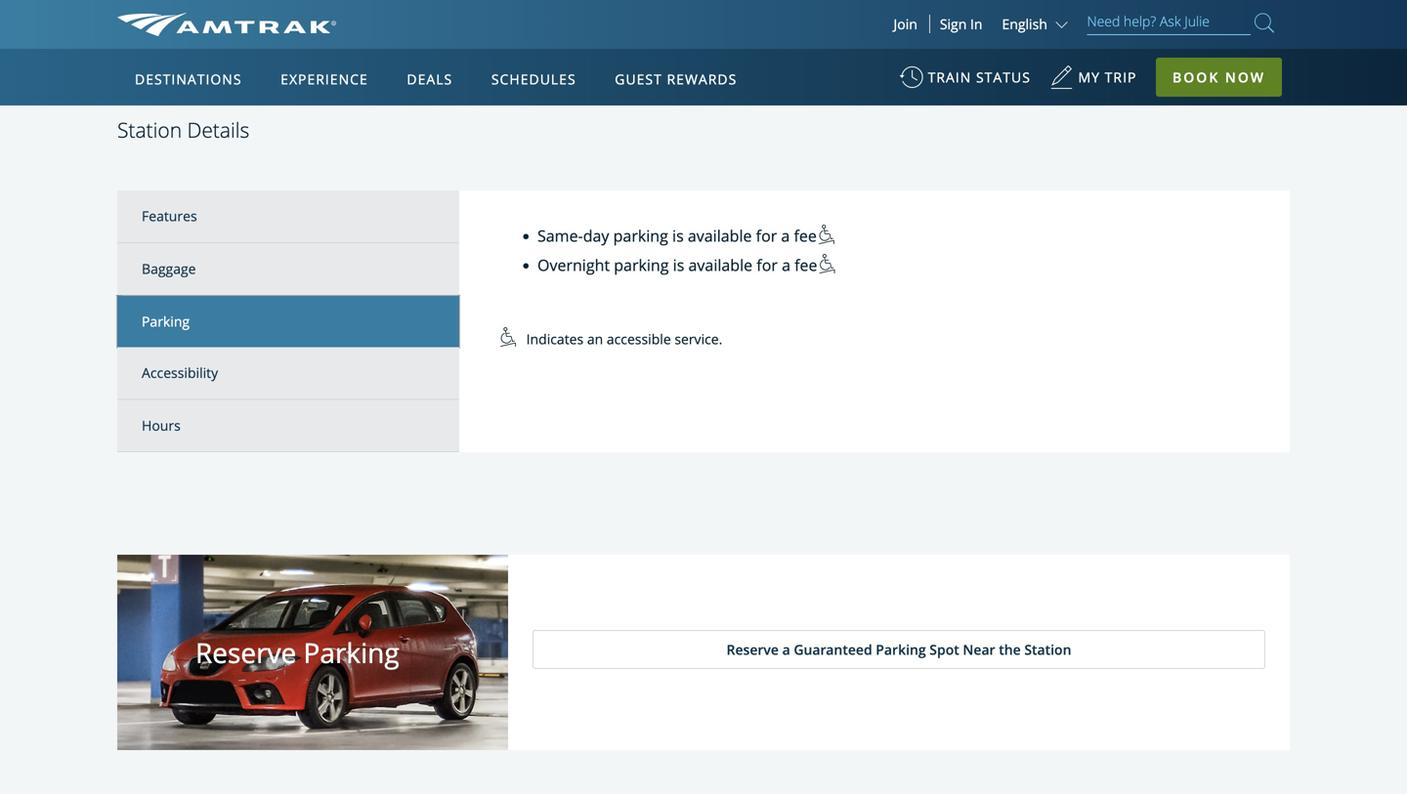 Task type: vqa. For each thing, say whether or not it's contained in the screenshot.
the right 'can'
no



Task type: describe. For each thing, give the bounding box(es) containing it.
details
[[187, 116, 250, 144]]

deals
[[407, 70, 453, 88]]

overnight parking is available for a fee
[[538, 255, 818, 276]]

near
[[963, 641, 996, 659]]

platforms,
[[1028, 11, 1094, 30]]

search icon image
[[1255, 9, 1275, 36]]

spot
[[930, 641, 960, 659]]

banner containing join
[[0, 0, 1407, 451]]

is for closed
[[249, 11, 259, 30]]

adjacent
[[306, 31, 361, 49]]

book now button
[[1156, 58, 1282, 97]]

1 horizontal spatial to
[[457, 11, 470, 30]]

1:00am
[[406, 11, 454, 30]]

baggage,
[[822, 11, 879, 30]]

parking button
[[117, 296, 459, 348]]

features
[[142, 207, 197, 225]]

1 horizontal spatial and
[[939, 11, 963, 30]]

0 horizontal spatial to
[[364, 31, 377, 49]]

2 horizontal spatial to
[[1012, 11, 1025, 30]]

2 vertical spatial is
[[673, 255, 685, 276]]

all
[[634, 11, 649, 30]]

same-
[[538, 225, 583, 247]]

cap
[[911, 11, 935, 30]]

at
[[1197, 11, 1210, 30]]

amtrak
[[652, 11, 699, 30]]

closed
[[263, 11, 303, 30]]

indicates
[[526, 330, 584, 349]]

madison
[[381, 31, 436, 49]]

baggage element
[[142, 260, 196, 278]]

Please enter your search item search field
[[1087, 10, 1251, 35]]

baggage
[[142, 260, 196, 278]]

train status link
[[900, 59, 1031, 107]]

train
[[928, 68, 972, 86]]

schedules link
[[484, 49, 584, 106]]

sign
[[940, 15, 967, 33]]

english button
[[1002, 15, 1073, 33]]

now
[[1226, 68, 1266, 86]]

amtrak image
[[117, 13, 336, 36]]

reserve parking
[[195, 634, 399, 671]]

1 vertical spatial station
[[117, 116, 182, 144]]

features element
[[142, 207, 197, 225]]

overnight
[[307, 11, 368, 30]]

square
[[439, 31, 485, 49]]

train
[[185, 11, 217, 30]]

is for available
[[672, 225, 684, 247]]

accessibility icon image
[[498, 324, 523, 351]]

reserve for reserve parking
[[195, 634, 296, 671]]

accessible
[[607, 330, 671, 349]]

reserve parking link
[[117, 555, 508, 751]]

services,
[[703, 11, 757, 30]]

guest rewards
[[615, 70, 737, 88]]

1 vertical spatial and
[[225, 31, 249, 49]]

schedules
[[491, 70, 576, 88]]

access
[[967, 11, 1008, 30]]

same-day parking is available for a fee
[[538, 225, 817, 247]]

accessibility button
[[117, 348, 459, 400]]

guest
[[615, 70, 663, 88]]

(8th
[[166, 31, 191, 49]]

my
[[1079, 68, 1101, 86]]

penn
[[1213, 11, 1246, 30]]

an
[[587, 330, 603, 349]]

parking list item
[[117, 296, 459, 348]]

english
[[1002, 15, 1048, 33]]

reserve a guaranteed parking spot near the station link
[[533, 631, 1266, 670]]



Task type: locate. For each thing, give the bounding box(es) containing it.
indicates an accessible service.
[[523, 330, 723, 349]]

1 vertical spatial a
[[782, 255, 791, 276]]

station right the
[[1025, 641, 1072, 659]]

available down 'same-day parking is available for a fee'
[[689, 255, 753, 276]]

parking inside the "parking" button
[[142, 312, 190, 331]]

application inside banner
[[190, 163, 659, 437]]

accessibility element
[[142, 364, 218, 382]]

station down moynihan
[[117, 31, 162, 49]]

hours element
[[142, 416, 181, 435]]

train status
[[928, 68, 1031, 86]]

destinations button
[[127, 52, 250, 107]]

overnight parking is available for a fee element
[[538, 249, 1251, 279]]

regions map image
[[190, 163, 659, 437]]

red
[[883, 11, 907, 30]]

fee inside the overnight parking is available for a fee element
[[795, 255, 818, 276]]

during
[[529, 11, 572, 30]]

0 vertical spatial parking
[[613, 225, 668, 247]]

2 horizontal spatial parking
[[876, 641, 926, 659]]

garden).
[[488, 31, 543, 49]]

reserve for reserve a guaranteed parking spot near the station
[[727, 641, 779, 659]]

is up overnight parking is available for a fee
[[672, 225, 684, 247]]

book
[[1173, 68, 1220, 86]]

my trip button
[[1050, 59, 1137, 107]]

time
[[602, 11, 631, 30]]

fee down 'same-day parking is available for a fee' element
[[795, 255, 818, 276]]

book now
[[1173, 68, 1266, 86]]

a
[[781, 225, 790, 247], [782, 255, 791, 276], [783, 641, 790, 659]]

5:00am.
[[474, 11, 525, 30]]

destinations
[[135, 70, 242, 88]]

experience button
[[273, 52, 376, 107]]

to right access
[[1012, 11, 1025, 30]]

moynihan
[[117, 11, 181, 30]]

station
[[117, 31, 162, 49], [117, 116, 182, 144], [1025, 641, 1072, 659]]

31st
[[253, 31, 280, 49]]

1 vertical spatial is
[[672, 225, 684, 247]]

fee inside 'same-day parking is available for a fee' element
[[794, 225, 817, 247]]

parking inside reserve parking link
[[304, 634, 399, 671]]

parking element
[[142, 312, 190, 331]]

parking inside reserve a guaranteed parking spot near the station link
[[876, 641, 926, 659]]

experience
[[281, 70, 368, 88]]

is
[[249, 11, 259, 30], [672, 225, 684, 247], [673, 255, 685, 276]]

1 vertical spatial available
[[689, 255, 753, 276]]

hours
[[142, 416, 181, 435]]

join button
[[882, 15, 930, 33]]

1 vertical spatial parking
[[614, 255, 669, 276]]

deals button
[[399, 52, 461, 107]]

st.,
[[283, 31, 303, 49]]

same-day parking is available for a fee element
[[538, 220, 1251, 249]]

in
[[971, 15, 983, 33]]

baggage button
[[117, 243, 459, 296]]

ave.
[[194, 31, 221, 49]]

0 vertical spatial is
[[249, 11, 259, 30]]

application
[[190, 163, 659, 437]]

trip
[[1105, 68, 1137, 86]]

join
[[894, 15, 918, 33]]

available
[[688, 225, 752, 247], [689, 255, 753, 276]]

my trip
[[1079, 68, 1137, 86]]

to down the from
[[364, 31, 377, 49]]

reserve
[[195, 634, 296, 671], [727, 641, 779, 659]]

and
[[939, 11, 963, 30], [225, 31, 249, 49]]

will
[[1097, 11, 1118, 30]]

station details
[[117, 116, 250, 144]]

reserve a guaranteed parking spot near the station
[[727, 641, 1072, 659]]

sign in button
[[940, 15, 983, 33]]

is inside moynihan train hall is closed overnight from 1:00am to 5:00am. during this time all amtrak services, including baggage, red cap and access to platforms, will be handled at penn station (8th ave. and 31st st., adjacent to madison square garden).
[[249, 11, 259, 30]]

banner
[[0, 0, 1407, 451]]

for down 'same-day parking is available for a fee'
[[757, 255, 778, 276]]

station down destinations
[[117, 116, 182, 144]]

including
[[760, 11, 818, 30]]

parking down 'same-day parking is available for a fee'
[[614, 255, 669, 276]]

0 vertical spatial and
[[939, 11, 963, 30]]

list
[[117, 191, 459, 453]]

to up the "square"
[[457, 11, 470, 30]]

service.
[[675, 330, 723, 349]]

the
[[999, 641, 1021, 659]]

0 vertical spatial available
[[688, 225, 752, 247]]

0 vertical spatial a
[[781, 225, 790, 247]]

list containing features
[[117, 191, 459, 453]]

and left in
[[939, 11, 963, 30]]

moynihan train hall is closed overnight from 1:00am to 5:00am. during this time all amtrak services, including baggage, red cap and access to platforms, will be handled at penn station (8th ave. and 31st st., adjacent to madison square garden).
[[117, 11, 1246, 49]]

status
[[976, 68, 1031, 86]]

1 horizontal spatial parking
[[304, 634, 399, 671]]

0 horizontal spatial and
[[225, 31, 249, 49]]

1 vertical spatial fee
[[795, 255, 818, 276]]

0 vertical spatial fee
[[794, 225, 817, 247]]

1 vertical spatial for
[[757, 255, 778, 276]]

0 horizontal spatial reserve
[[195, 634, 296, 671]]

0 horizontal spatial parking
[[142, 312, 190, 331]]

this
[[575, 11, 599, 30]]

available up overnight parking is available for a fee
[[688, 225, 752, 247]]

is down 'same-day parking is available for a fee'
[[673, 255, 685, 276]]

parking right day
[[613, 225, 668, 247]]

be
[[1122, 11, 1138, 30]]

guaranteed
[[794, 641, 873, 659]]

guest rewards button
[[607, 52, 745, 107]]

2 vertical spatial station
[[1025, 641, 1072, 659]]

day
[[583, 225, 609, 247]]

parking
[[142, 312, 190, 331], [304, 634, 399, 671], [876, 641, 926, 659]]

0 vertical spatial station
[[117, 31, 162, 49]]

features button
[[117, 191, 459, 243]]

2 vertical spatial a
[[783, 641, 790, 659]]

hours button
[[117, 400, 459, 453]]

for
[[756, 225, 777, 247], [757, 255, 778, 276]]

handled
[[1141, 11, 1194, 30]]

fee
[[794, 225, 817, 247], [795, 255, 818, 276]]

fee up the overnight parking is available for a fee element
[[794, 225, 817, 247]]

and down hall
[[225, 31, 249, 49]]

hall
[[221, 11, 245, 30]]

overnight
[[538, 255, 610, 276]]

rewards
[[667, 70, 737, 88]]

from
[[371, 11, 403, 30]]

station inside moynihan train hall is closed overnight from 1:00am to 5:00am. during this time all amtrak services, including baggage, red cap and access to platforms, will be handled at penn station (8th ave. and 31st st., adjacent to madison square garden).
[[117, 31, 162, 49]]

is right hall
[[249, 11, 259, 30]]

sign in
[[940, 15, 983, 33]]

0 vertical spatial for
[[756, 225, 777, 247]]

accessibility
[[142, 364, 218, 382]]

1 horizontal spatial reserve
[[727, 641, 779, 659]]

for up overnight parking is available for a fee
[[756, 225, 777, 247]]



